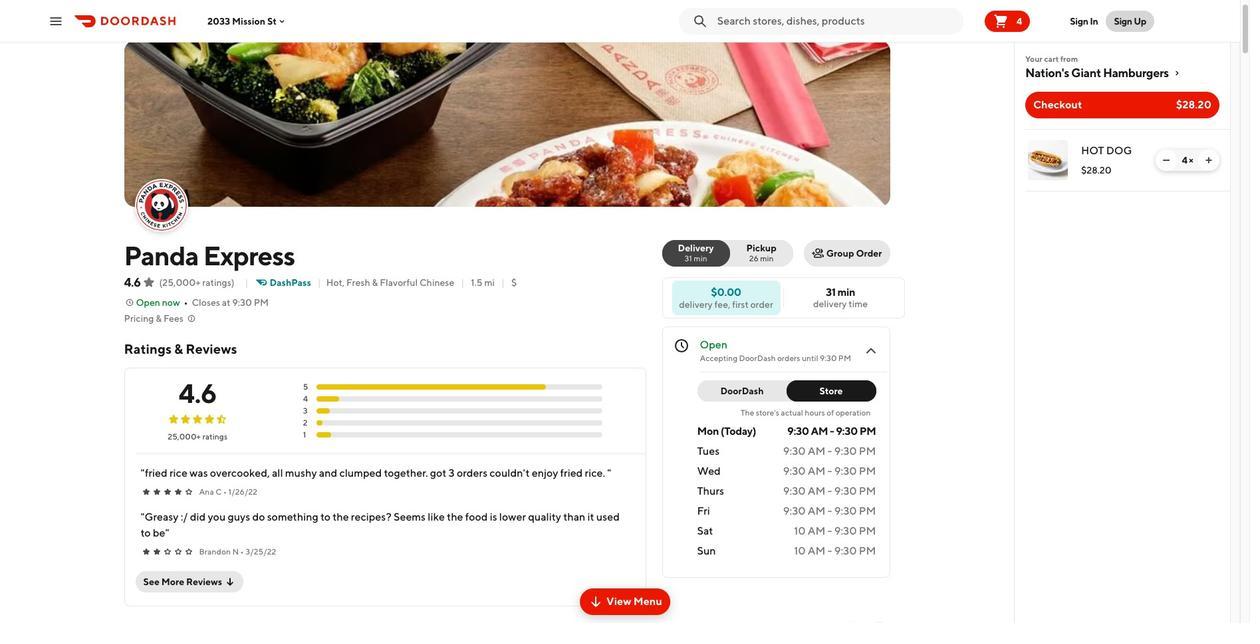 Task type: vqa. For each thing, say whether or not it's contained in the screenshot.
from
yes



Task type: locate. For each thing, give the bounding box(es) containing it.
am for mon (today)
[[811, 425, 828, 438]]

am for sun
[[808, 545, 826, 557]]

2 vertical spatial •
[[241, 547, 244, 557]]

actual
[[781, 408, 803, 418]]

reviews inside button
[[186, 577, 222, 587]]

1 vertical spatial panda
[[124, 240, 199, 271]]

• for ana
[[223, 487, 227, 497]]

0 vertical spatial express
[[297, 18, 326, 28]]

4.6 up 25,000+ ratings
[[179, 378, 217, 409]]

view
[[607, 595, 632, 608]]

2 horizontal spatial &
[[372, 277, 378, 288]]

0 horizontal spatial open
[[136, 297, 160, 308]]

1 horizontal spatial delivery
[[814, 299, 847, 309]]

0 horizontal spatial express
[[203, 240, 295, 271]]

1 horizontal spatial 4.6
[[179, 378, 217, 409]]

doordash left orders
[[739, 353, 776, 363]]

your
[[1026, 54, 1043, 64]]

1 delivery from the left
[[814, 299, 847, 309]]

3/25/22
[[246, 547, 276, 557]]

1 horizontal spatial •
[[223, 487, 227, 497]]

delivery left time
[[814, 299, 847, 309]]

am for sat
[[808, 525, 826, 537]]

dashpass |
[[270, 277, 321, 288]]

doordash up the
[[721, 386, 764, 396]]

• right n
[[241, 547, 244, 557]]

1 / from the left
[[152, 18, 156, 28]]

1 horizontal spatial $28.20
[[1177, 98, 1212, 111]]

order
[[751, 299, 773, 310]]

0 vertical spatial $28.20
[[1177, 98, 1212, 111]]

open up pricing & fees on the left of the page
[[136, 297, 160, 308]]

open
[[136, 297, 160, 308], [700, 339, 728, 351]]

& for reviews
[[174, 341, 183, 357]]

pm for thurs
[[859, 485, 876, 498]]

• right c
[[223, 487, 227, 497]]

1 sign from the left
[[1071, 16, 1089, 26]]

2 vertical spatial &
[[174, 341, 183, 357]]

sign
[[1071, 16, 1089, 26], [1114, 16, 1133, 26]]

10 am - 9:30 pm for sat
[[794, 525, 876, 537]]

| left 1.5
[[461, 277, 464, 288]]

0 vertical spatial 10 am - 9:30 pm
[[794, 525, 876, 537]]

sign left "up"
[[1114, 16, 1133, 26]]

0 horizontal spatial delivery
[[679, 299, 713, 310]]

pm for fri
[[859, 505, 876, 518]]

Store search: begin typing to search for stores available on DoorDash text field
[[718, 14, 958, 28]]

1 vertical spatial •
[[223, 487, 227, 497]]

view menu
[[607, 595, 662, 608]]

sign left in on the right top
[[1071, 16, 1089, 26]]

st
[[267, 16, 277, 26]]

& down fees
[[174, 341, 183, 357]]

chinese
[[227, 18, 257, 28], [420, 277, 455, 288]]

/
[[152, 18, 156, 28], [218, 18, 222, 28], [263, 18, 267, 28]]

×
[[1189, 155, 1194, 166]]

doordash
[[739, 353, 776, 363], [721, 386, 764, 396]]

4 ×
[[1182, 155, 1194, 166]]

31 left time
[[826, 286, 836, 299]]

1 vertical spatial express
[[203, 240, 295, 271]]

None radio
[[662, 240, 730, 267], [722, 240, 793, 267], [662, 240, 730, 267], [722, 240, 793, 267]]

1 vertical spatial 31
[[826, 286, 836, 299]]

1 vertical spatial doordash
[[721, 386, 764, 396]]

first
[[732, 299, 749, 310]]

reviews right more
[[186, 577, 222, 587]]

9:30
[[232, 297, 252, 308], [820, 353, 837, 363], [788, 425, 809, 438], [836, 425, 858, 438], [783, 445, 806, 458], [835, 445, 857, 458], [783, 465, 806, 478], [835, 465, 857, 478], [783, 485, 806, 498], [835, 485, 857, 498], [783, 505, 806, 518], [835, 505, 857, 518], [835, 525, 857, 537], [835, 545, 857, 557]]

1 horizontal spatial panda
[[272, 18, 295, 28]]

pricing & fees button
[[124, 312, 197, 325]]

pm for mon (today)
[[860, 425, 876, 438]]

2033
[[208, 16, 230, 26]]

| left $
[[502, 277, 505, 288]]

& inside 'button'
[[156, 313, 162, 324]]

remove one from cart image
[[1161, 155, 1172, 166]]

$0.00 delivery fee, first order
[[679, 286, 773, 310]]

min inside the pickup 26 min
[[760, 253, 774, 263]]

0 horizontal spatial sign
[[1071, 16, 1089, 26]]

0 horizontal spatial 4.6
[[124, 275, 141, 289]]

0 vertical spatial doordash
[[739, 353, 776, 363]]

open for open accepting doordash orders until 9:30 pm
[[700, 339, 728, 351]]

/ left chinese link
[[218, 18, 222, 28]]

1 vertical spatial reviews
[[186, 577, 222, 587]]

5
[[303, 382, 308, 392]]

pm for wed
[[859, 465, 876, 478]]

0 horizontal spatial $28.20
[[1082, 165, 1112, 176]]

•
[[184, 297, 188, 308], [223, 487, 227, 497], [241, 547, 244, 557]]

open accepting doordash orders until 9:30 pm
[[700, 339, 852, 363]]

pm
[[254, 297, 269, 308], [839, 353, 852, 363], [860, 425, 876, 438], [859, 445, 876, 458], [859, 465, 876, 478], [859, 485, 876, 498], [859, 505, 876, 518], [859, 525, 876, 537], [859, 545, 876, 557]]

0 vertical spatial open
[[136, 297, 160, 308]]

min for pickup
[[760, 253, 774, 263]]

31 up $0.00 delivery fee, first order
[[685, 253, 692, 263]]

open now
[[136, 297, 180, 308]]

- for sun
[[828, 545, 832, 557]]

& left fees
[[156, 313, 162, 324]]

0 vertical spatial 10
[[794, 525, 806, 537]]

1 vertical spatial &
[[156, 313, 162, 324]]

0 vertical spatial 31
[[685, 253, 692, 263]]

doordash inside button
[[721, 386, 764, 396]]

10 for sat
[[794, 525, 806, 537]]

now
[[162, 297, 180, 308]]

store
[[820, 386, 843, 396]]

2 10 from the top
[[794, 545, 806, 557]]

31
[[685, 253, 692, 263], [826, 286, 836, 299]]

9:30 am - 9:30 pm
[[788, 425, 876, 438], [783, 445, 876, 458], [783, 465, 876, 478], [783, 485, 876, 498], [783, 505, 876, 518]]

min down group order button
[[838, 286, 855, 299]]

2 horizontal spatial /
[[263, 18, 267, 28]]

pricing
[[124, 313, 154, 324]]

min for delivery
[[694, 253, 707, 263]]

& right fresh
[[372, 277, 378, 288]]

• right now
[[184, 297, 188, 308]]

2 horizontal spatial min
[[838, 286, 855, 299]]

0 vertical spatial chinese
[[227, 18, 257, 28]]

1 horizontal spatial 4
[[1017, 16, 1023, 26]]

2 horizontal spatial 4
[[1182, 155, 1188, 166]]

1 vertical spatial 10
[[794, 545, 806, 557]]

dashpass
[[270, 277, 311, 288]]

open menu image
[[48, 13, 64, 29]]

cart
[[1045, 54, 1059, 64]]

min inside 31 min delivery time
[[838, 286, 855, 299]]

1 vertical spatial $28.20
[[1082, 165, 1112, 176]]

$28.20 up ×
[[1177, 98, 1212, 111]]

panda express image
[[124, 41, 890, 207], [136, 180, 187, 231]]

2 sign from the left
[[1114, 16, 1133, 26]]

0 vertical spatial •
[[184, 297, 188, 308]]

reviews down closes
[[186, 341, 237, 357]]

sign for sign in
[[1071, 16, 1089, 26]]

mon
[[697, 425, 719, 438]]

&
[[372, 277, 378, 288], [156, 313, 162, 324], [174, 341, 183, 357]]

sat
[[697, 525, 713, 537]]

2 delivery from the left
[[679, 299, 713, 310]]

open inside the open accepting doordash orders until 9:30 pm
[[700, 339, 728, 351]]

- for wed
[[828, 465, 832, 478]]

delivery left fee,
[[679, 299, 713, 310]]

1 vertical spatial open
[[700, 339, 728, 351]]

2 vertical spatial 4
[[303, 394, 308, 404]]

add one to cart image
[[1204, 155, 1215, 166]]

4 inside 4 button
[[1017, 16, 1023, 26]]

closes
[[192, 297, 220, 308]]

min
[[694, 253, 707, 263], [760, 253, 774, 263], [838, 286, 855, 299]]

4 | from the left
[[502, 277, 505, 288]]

1 10 am - 9:30 pm from the top
[[794, 525, 876, 537]]

0 horizontal spatial /
[[152, 18, 156, 28]]

/ left st
[[263, 18, 267, 28]]

|
[[245, 277, 248, 288], [318, 277, 321, 288], [461, 277, 464, 288], [502, 277, 505, 288]]

am for tues
[[808, 445, 826, 458]]

sign up
[[1114, 16, 1147, 26]]

0 vertical spatial &
[[372, 277, 378, 288]]

mission
[[232, 16, 265, 26]]

mi
[[485, 277, 495, 288]]

2 horizontal spatial •
[[241, 547, 244, 557]]

sign in link
[[1063, 8, 1106, 34]]

0 horizontal spatial &
[[156, 313, 162, 324]]

see more reviews button
[[135, 571, 244, 593]]

| left hot,
[[318, 277, 321, 288]]

0 vertical spatial 4
[[1017, 16, 1023, 26]]

panda up (25,000+
[[124, 240, 199, 271]]

0 vertical spatial 4.6
[[124, 275, 141, 289]]

3
[[303, 406, 308, 416]]

• for brandon
[[241, 547, 244, 557]]

1 vertical spatial chinese
[[420, 277, 455, 288]]

2 10 am - 9:30 pm from the top
[[794, 545, 876, 557]]

more
[[161, 577, 184, 587]]

$28.20 for hot dog
[[1082, 165, 1112, 176]]

| right 'ratings)'
[[245, 277, 248, 288]]

0 horizontal spatial 31
[[685, 253, 692, 263]]

-
[[830, 425, 834, 438], [828, 445, 832, 458], [828, 465, 832, 478], [828, 485, 832, 498], [828, 505, 832, 518], [828, 525, 832, 537], [828, 545, 832, 557]]

0 horizontal spatial min
[[694, 253, 707, 263]]

1 vertical spatial 4
[[1182, 155, 1188, 166]]

the store's actual hours of operation
[[741, 408, 871, 418]]

pricing & fees
[[124, 313, 183, 324]]

$28.20
[[1177, 98, 1212, 111], [1082, 165, 1112, 176]]

hot
[[1082, 144, 1105, 157]]

home / san francisco / chinese / panda express
[[124, 18, 326, 28]]

1 horizontal spatial min
[[760, 253, 774, 263]]

1 10 from the top
[[794, 525, 806, 537]]

1 horizontal spatial open
[[700, 339, 728, 351]]

open up accepting
[[700, 339, 728, 351]]

- for sat
[[828, 525, 832, 537]]

1 horizontal spatial /
[[218, 18, 222, 28]]

1 horizontal spatial 31
[[826, 286, 836, 299]]

1 horizontal spatial sign
[[1114, 16, 1133, 26]]

9:30 am - 9:30 pm for wed
[[783, 465, 876, 478]]

your cart from
[[1026, 54, 1078, 64]]

4.6 up open now
[[124, 275, 141, 289]]

$28.20 down the hot
[[1082, 165, 1112, 176]]

fri
[[697, 505, 710, 518]]

express up 'ratings)'
[[203, 240, 295, 271]]

10 am - 9:30 pm for sun
[[794, 545, 876, 557]]

reviews for ratings & reviews
[[186, 341, 237, 357]]

$0.00
[[711, 286, 741, 298]]

pm for tues
[[859, 445, 876, 458]]

min inside delivery 31 min
[[694, 253, 707, 263]]

0 vertical spatial panda
[[272, 18, 295, 28]]

pm for sat
[[859, 525, 876, 537]]

express right st
[[297, 18, 326, 28]]

min up $0.00 delivery fee, first order
[[694, 253, 707, 263]]

0 vertical spatial reviews
[[186, 341, 237, 357]]

chinese link
[[227, 17, 257, 30]]

panda right mission
[[272, 18, 295, 28]]

pickup
[[747, 243, 777, 253]]

1 horizontal spatial &
[[174, 341, 183, 357]]

min right 26
[[760, 253, 774, 263]]

1 vertical spatial 10 am - 9:30 pm
[[794, 545, 876, 557]]

pm for sun
[[859, 545, 876, 557]]

sign in
[[1071, 16, 1098, 26]]

/ left 'san'
[[152, 18, 156, 28]]

10 am - 9:30 pm
[[794, 525, 876, 537], [794, 545, 876, 557]]

31 inside 31 min delivery time
[[826, 286, 836, 299]]



Task type: describe. For each thing, give the bounding box(es) containing it.
26
[[750, 253, 759, 263]]

group order
[[827, 248, 882, 259]]

mon (today)
[[697, 425, 756, 438]]

2 | from the left
[[318, 277, 321, 288]]

store hour display option group
[[697, 380, 876, 402]]

delivery inside $0.00 delivery fee, first order
[[679, 299, 713, 310]]

$
[[511, 277, 517, 288]]

2 / from the left
[[218, 18, 222, 28]]

am for thurs
[[808, 485, 826, 498]]

dog
[[1107, 144, 1133, 157]]

operation
[[836, 408, 871, 418]]

31 inside delivery 31 min
[[685, 253, 692, 263]]

the
[[741, 408, 755, 418]]

c
[[216, 487, 222, 497]]

1 vertical spatial 4.6
[[179, 378, 217, 409]]

- for fri
[[828, 505, 832, 518]]

in
[[1090, 16, 1098, 26]]

am for fri
[[808, 505, 826, 518]]

ratings
[[202, 432, 228, 442]]

fees
[[164, 313, 183, 324]]

francisco
[[176, 18, 212, 28]]

2033 mission st button
[[208, 16, 287, 26]]

10 for sun
[[794, 545, 806, 557]]

reviews for see more reviews
[[186, 577, 222, 587]]

2
[[303, 418, 308, 428]]

9:30 inside the open accepting doordash orders until 9:30 pm
[[820, 353, 837, 363]]

9:30 am - 9:30 pm for fri
[[783, 505, 876, 518]]

(25,000+
[[159, 277, 201, 288]]

ana c • 1/26/22
[[199, 487, 258, 497]]

(25,000+ ratings)
[[159, 277, 234, 288]]

nation's giant hamburgers link
[[1026, 65, 1220, 81]]

until
[[802, 353, 819, 363]]

ratings
[[124, 341, 172, 357]]

wed
[[697, 465, 721, 478]]

25,000+
[[168, 432, 201, 442]]

3 | from the left
[[461, 277, 464, 288]]

& for fees
[[156, 313, 162, 324]]

ana
[[199, 487, 214, 497]]

panda express
[[124, 240, 295, 271]]

giant
[[1072, 66, 1101, 80]]

0 horizontal spatial chinese
[[227, 18, 257, 28]]

ratings)
[[202, 277, 234, 288]]

fee,
[[715, 299, 731, 310]]

home link
[[124, 17, 147, 30]]

1
[[303, 430, 306, 440]]

see
[[143, 577, 160, 587]]

menu
[[634, 595, 662, 608]]

DoorDash button
[[697, 380, 795, 402]]

0 horizontal spatial panda
[[124, 240, 199, 271]]

pickup 26 min
[[747, 243, 777, 263]]

sign up link
[[1106, 10, 1155, 32]]

hot dog
[[1082, 144, 1133, 157]]

order methods option group
[[662, 240, 793, 267]]

hours
[[805, 408, 825, 418]]

san
[[161, 18, 175, 28]]

orders
[[778, 353, 801, 363]]

hamburgers
[[1103, 66, 1169, 80]]

up
[[1134, 16, 1147, 26]]

pm inside the open accepting doordash orders until 9:30 pm
[[839, 353, 852, 363]]

see more reviews
[[143, 577, 222, 587]]

open for open now
[[136, 297, 160, 308]]

0 horizontal spatial •
[[184, 297, 188, 308]]

order
[[856, 248, 882, 259]]

delivery 31 min
[[678, 243, 714, 263]]

n
[[232, 547, 239, 557]]

fresh
[[347, 277, 370, 288]]

time
[[849, 299, 868, 309]]

checkout
[[1034, 98, 1083, 111]]

$28.20 for checkout
[[1177, 98, 1212, 111]]

- for tues
[[828, 445, 832, 458]]

1 horizontal spatial chinese
[[420, 277, 455, 288]]

9:30 am - 9:30 pm for mon (today)
[[788, 425, 876, 438]]

2033 mission st
[[208, 16, 277, 26]]

tues
[[697, 445, 720, 458]]

delivery inside 31 min delivery time
[[814, 299, 847, 309]]

doordash inside the open accepting doordash orders until 9:30 pm
[[739, 353, 776, 363]]

brandon n • 3/25/22
[[199, 547, 276, 557]]

9:30 am - 9:30 pm for tues
[[783, 445, 876, 458]]

(today)
[[721, 425, 756, 438]]

1.5
[[471, 277, 483, 288]]

• closes at 9:30 pm
[[184, 297, 269, 308]]

nation's giant hamburgers
[[1026, 66, 1169, 80]]

flavorful
[[380, 277, 418, 288]]

1 horizontal spatial express
[[297, 18, 326, 28]]

25,000+ ratings
[[168, 432, 228, 442]]

group
[[827, 248, 854, 259]]

3 / from the left
[[263, 18, 267, 28]]

brandon
[[199, 547, 231, 557]]

" "
[[141, 511, 169, 539]]

nation's
[[1026, 66, 1070, 80]]

thurs
[[697, 485, 724, 498]]

accepting
[[700, 353, 738, 363]]

home
[[124, 18, 147, 28]]

- for mon (today)
[[830, 425, 834, 438]]

9:30 am - 9:30 pm for thurs
[[783, 485, 876, 498]]

delivery
[[678, 243, 714, 253]]

sign for sign up
[[1114, 16, 1133, 26]]

31 min delivery time
[[814, 286, 868, 309]]

am for wed
[[808, 465, 826, 478]]

hot, fresh & flavorful chinese | 1.5 mi | $
[[326, 277, 517, 288]]

ratings & reviews
[[124, 341, 237, 357]]

hot dog image
[[1028, 140, 1068, 180]]

1/26/22
[[229, 487, 258, 497]]

hide store hours image
[[863, 343, 879, 359]]

at
[[222, 297, 230, 308]]

1 | from the left
[[245, 277, 248, 288]]

group order button
[[804, 240, 890, 267]]

0 horizontal spatial 4
[[303, 394, 308, 404]]

san francisco link
[[161, 17, 212, 30]]

of
[[827, 408, 834, 418]]

store's
[[756, 408, 780, 418]]

- for thurs
[[828, 485, 832, 498]]

Store button
[[787, 380, 876, 402]]



